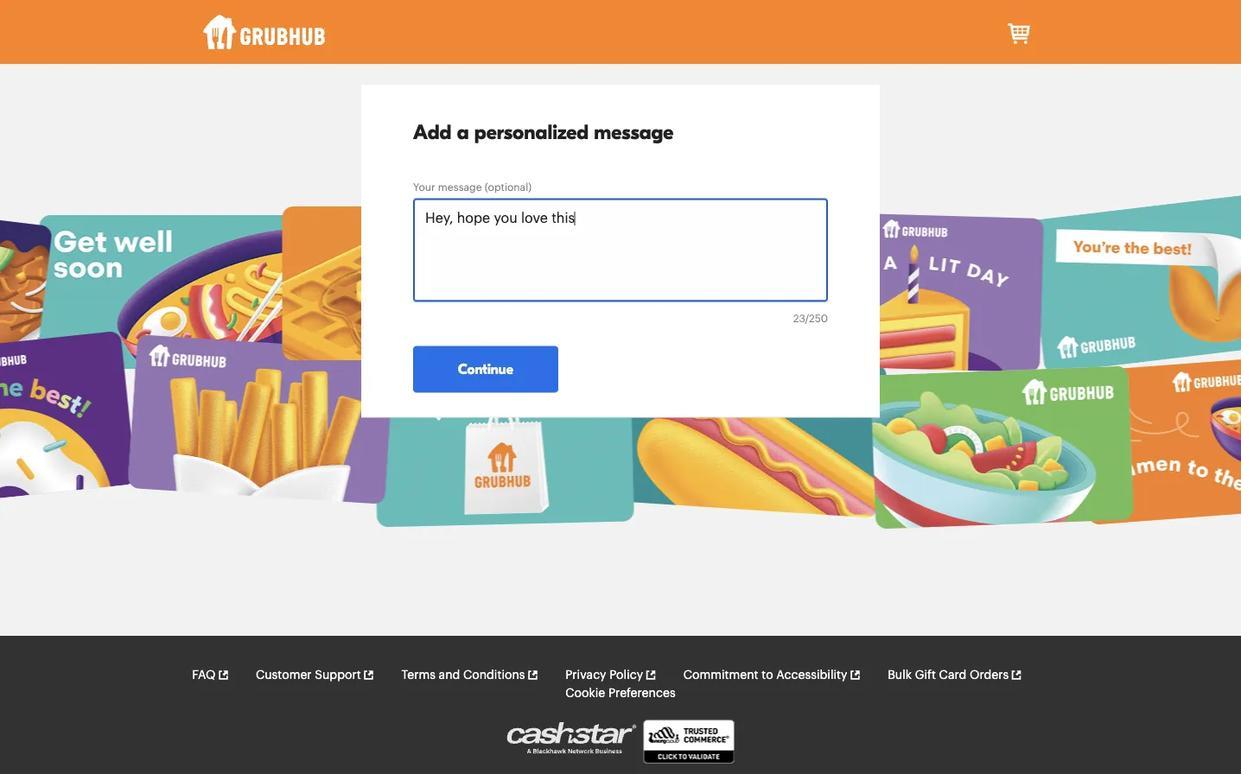 Task type: describe. For each thing, give the bounding box(es) containing it.
terms and conditions
[[402, 670, 525, 682]]

customer support
[[256, 670, 361, 682]]

to
[[762, 670, 774, 682]]

accessibility
[[777, 670, 848, 682]]

policy
[[610, 670, 643, 682]]

1 horizontal spatial message
[[594, 121, 674, 144]]

continue
[[458, 361, 514, 377]]

0 horizontal spatial message
[[438, 183, 482, 193]]

bulk gift card orders
[[888, 670, 1009, 682]]

terms and conditions link
[[402, 667, 539, 685]]

conditions
[[464, 670, 525, 682]]

orders
[[970, 670, 1009, 682]]

privacy
[[566, 670, 607, 682]]

customer support link
[[256, 667, 375, 685]]

23/250
[[794, 314, 828, 324]]

this site is protected by trustwave's trusted commerce program image
[[644, 720, 735, 765]]

privacy policy link
[[566, 667, 657, 685]]

commitment to accessibility link
[[684, 667, 862, 685]]

cookie preferences link
[[566, 685, 676, 703]]

go to cart page image
[[1006, 20, 1034, 48]]

add
[[413, 121, 452, 144]]

your
[[413, 183, 435, 193]]

your message (optional)
[[413, 183, 532, 193]]

(optional)
[[485, 183, 532, 193]]



Task type: locate. For each thing, give the bounding box(es) containing it.
commitment
[[684, 670, 759, 682]]

cookie
[[566, 688, 606, 700]]

gift
[[916, 670, 936, 682]]

commitment to accessibility
[[684, 670, 848, 682]]

continue button
[[413, 346, 559, 393]]

cashstar, a blackhawk network business link
[[507, 723, 644, 765]]

customer
[[256, 670, 312, 682]]

support
[[315, 670, 361, 682]]

0 vertical spatial message
[[594, 121, 674, 144]]

preferences
[[609, 688, 676, 700]]

Your message (optional) text field
[[413, 198, 828, 302]]

the current character count is 23 out of 250 max element
[[794, 311, 828, 327]]

add a personalized message
[[413, 121, 674, 144]]

terms
[[402, 670, 436, 682]]

cookie preferences
[[566, 688, 676, 700]]

bulk gift card orders link
[[888, 667, 1023, 685]]

a
[[457, 121, 469, 144]]

card
[[940, 670, 967, 682]]

and
[[439, 670, 460, 682]]

cashstar, a blackhawk network business image
[[507, 723, 637, 755]]

grubhub image
[[203, 15, 326, 49]]

faq link
[[192, 667, 229, 685]]

personalized
[[475, 121, 589, 144]]

bulk
[[888, 670, 912, 682]]

faq
[[192, 670, 216, 682]]

privacy policy
[[566, 670, 643, 682]]

message
[[594, 121, 674, 144], [438, 183, 482, 193]]

1 vertical spatial message
[[438, 183, 482, 193]]



Task type: vqa. For each thing, say whether or not it's contained in the screenshot.
terms
yes



